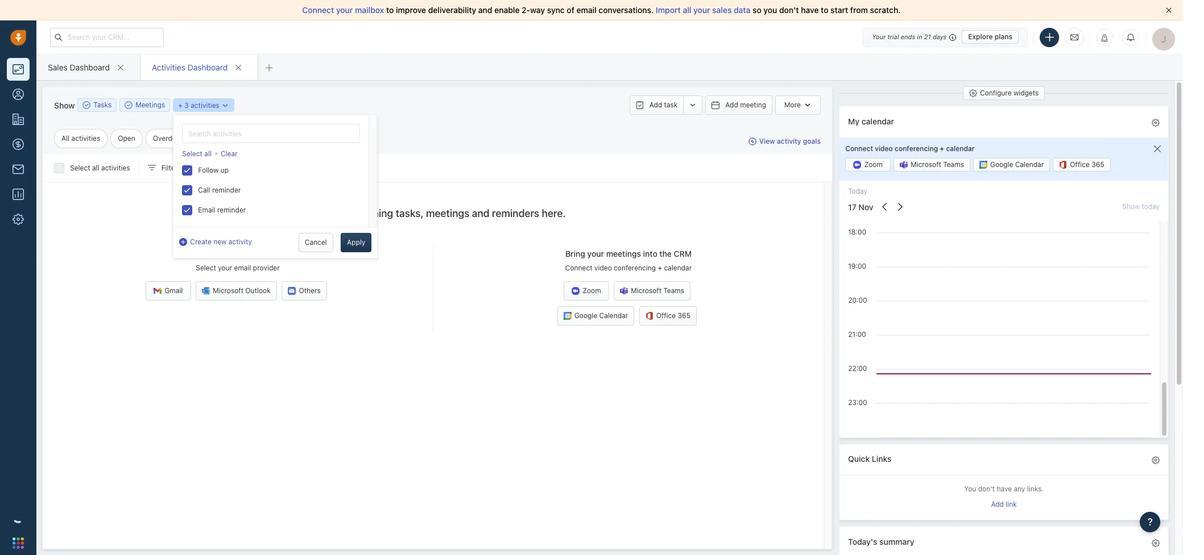 Task type: vqa. For each thing, say whether or not it's contained in the screenshot.
document Mark complete
no



Task type: describe. For each thing, give the bounding box(es) containing it.
17
[[848, 202, 857, 212]]

the for emails
[[263, 249, 276, 259]]

calendar for google calendar button to the right
[[1015, 161, 1044, 169]]

clear
[[221, 150, 238, 158]]

provider
[[253, 264, 280, 273]]

quick links
[[848, 455, 892, 464]]

microsoft teams button for google calendar button to the right
[[894, 158, 971, 172]]

in
[[917, 33, 923, 40]]

add meeting button
[[706, 96, 773, 115]]

bring for bring your emails into the crm
[[180, 249, 200, 259]]

email inside bring your emails into the crm select your email provider
[[234, 264, 251, 273]]

widgets
[[1014, 89, 1039, 97]]

23:00
[[848, 399, 867, 407]]

your
[[872, 33, 886, 40]]

outlook
[[245, 287, 271, 295]]

calendar for bottommost google calendar button
[[599, 312, 628, 321]]

days
[[933, 33, 947, 40]]

connect your mailbox to improve deliverability and enable 2-way sync of email conversations. import all your sales data so you don't have to start from scratch.
[[302, 5, 901, 15]]

mailbox
[[355, 5, 384, 15]]

connect for connect video conferencing + calendar
[[846, 144, 873, 153]]

0 vertical spatial calendar
[[862, 116, 895, 126]]

activities for all
[[101, 164, 130, 172]]

0 horizontal spatial activities
[[71, 134, 100, 143]]

data
[[734, 5, 751, 15]]

today's summary
[[848, 537, 915, 547]]

0
[[239, 134, 244, 143]]

0 vertical spatial don't
[[780, 5, 799, 15]]

gmail
[[165, 287, 183, 295]]

1 horizontal spatial google calendar button
[[973, 158, 1051, 172]]

all for select all
[[204, 150, 212, 158]]

the for meetings
[[660, 249, 672, 259]]

link
[[1006, 501, 1017, 509]]

today
[[848, 187, 868, 196]]

2 horizontal spatial all
[[683, 5, 692, 15]]

view
[[759, 137, 775, 146]]

sync
[[547, 5, 565, 15]]

email reminder
[[198, 206, 246, 215]]

1 vertical spatial +
[[940, 144, 945, 153]]

google calendar for google calendar button to the right
[[991, 161, 1044, 169]]

what's new image
[[1101, 34, 1109, 42]]

video inside bring your meetings into the crm connect video conferencing + calendar
[[595, 264, 612, 273]]

Search your CRM... text field
[[50, 28, 164, 47]]

+ 3 activities button
[[173, 98, 235, 112]]

configure widgets button
[[963, 86, 1045, 100]]

configure
[[980, 89, 1012, 97]]

zoom for zoom button related to bottommost google calendar button
[[583, 287, 601, 295]]

meetings inside bring your meetings into the crm connect video conferencing + calendar
[[606, 249, 641, 259]]

sales
[[712, 5, 732, 15]]

zoom for google calendar button to the right's zoom button
[[865, 161, 883, 169]]

conversations.
[[599, 5, 654, 15]]

overdue
[[153, 134, 180, 143]]

select all link
[[182, 149, 212, 159]]

2 horizontal spatial microsoft
[[911, 161, 942, 169]]

others
[[299, 287, 321, 295]]

microsoft outlook button
[[196, 282, 277, 301]]

upcoming
[[347, 208, 393, 220]]

1 vertical spatial don't
[[978, 486, 995, 494]]

configure widgets
[[980, 89, 1039, 97]]

bring your meetings into the crm connect video conferencing + calendar
[[565, 249, 692, 273]]

google calendar for bottommost google calendar button
[[575, 312, 628, 321]]

microsoft for bring your meetings into the crm
[[631, 287, 662, 295]]

add task button
[[630, 96, 684, 115]]

add task
[[650, 101, 678, 109]]

cancel
[[305, 238, 327, 247]]

activities
[[152, 62, 185, 72]]

select all activities
[[70, 164, 130, 172]]

completed date
[[190, 164, 242, 172]]

connect video conferencing + calendar
[[846, 144, 975, 153]]

apply
[[347, 238, 365, 247]]

apply button
[[341, 233, 372, 253]]

office 365 for bottommost google calendar button
[[656, 312, 691, 321]]

connect inside bring your meetings into the crm connect video conferencing + calendar
[[565, 264, 593, 273]]

1 vertical spatial and
[[472, 208, 490, 220]]

email
[[198, 206, 215, 215]]

tasks
[[93, 101, 112, 109]]

bring your emails into the crm select your email provider
[[180, 249, 296, 273]]

so
[[753, 5, 762, 15]]

your for bring your emails into the crm select your email provider
[[202, 249, 219, 259]]

follow up
[[198, 166, 229, 175]]

office 365 for google calendar button to the right
[[1070, 161, 1105, 169]]

into for meetings
[[643, 249, 658, 259]]

find your upcoming tasks, meetings and reminders here.
[[301, 208, 566, 220]]

completed date button
[[187, 163, 258, 173]]

trial
[[888, 33, 899, 40]]

0 horizontal spatial meetings
[[426, 208, 470, 220]]

add for add task
[[650, 101, 662, 109]]

select inside bring your emails into the crm select your email provider
[[196, 264, 216, 273]]

bring for bring your meetings into the crm
[[566, 249, 585, 259]]

google for google calendar button to the right
[[991, 161, 1013, 169]]

find
[[301, 208, 321, 220]]

view activity goals
[[759, 137, 821, 146]]

0 vertical spatial video
[[875, 144, 893, 153]]

all for select all activities
[[92, 164, 99, 172]]

show
[[54, 100, 75, 110]]

reminders
[[492, 208, 539, 220]]

1 horizontal spatial have
[[997, 486, 1012, 494]]

by
[[180, 164, 187, 172]]

all activities
[[61, 134, 100, 143]]

select all
[[182, 150, 212, 158]]

start
[[831, 5, 849, 15]]

you
[[965, 486, 977, 494]]

19:00
[[848, 262, 867, 271]]

0 vertical spatial activity
[[777, 137, 801, 146]]

microsoft teams button for bottommost google calendar button
[[614, 282, 691, 301]]

filter by
[[161, 164, 187, 172]]

your for find your upcoming tasks, meetings and reminders here.
[[323, 208, 344, 220]]

18:00
[[848, 228, 867, 237]]

3
[[184, 101, 189, 110]]

call
[[198, 186, 210, 195]]

call reminder
[[198, 186, 241, 195]]

quick
[[848, 455, 870, 464]]

conferencing inside bring your meetings into the crm connect video conferencing + calendar
[[614, 264, 656, 273]]

create
[[190, 238, 212, 246]]

explore plans link
[[962, 30, 1019, 44]]

dashboard for sales dashboard
[[70, 62, 110, 72]]

emails
[[221, 249, 245, 259]]

)
[[244, 134, 247, 143]]

reminder for call reminder
[[212, 186, 241, 195]]

reminder for email reminder
[[217, 206, 246, 215]]

new
[[214, 238, 227, 246]]

create new activity
[[190, 238, 252, 246]]

open
[[118, 134, 135, 143]]

your trial ends in 21 days
[[872, 33, 947, 40]]

+ inside dropdown button
[[178, 101, 183, 110]]

select for select all activities
[[70, 164, 90, 172]]

0 vertical spatial and
[[478, 5, 492, 15]]

freshworks switcher image
[[13, 538, 24, 550]]

completed for completed date
[[190, 164, 225, 172]]

2-
[[522, 5, 530, 15]]



Task type: locate. For each thing, give the bounding box(es) containing it.
crm inside bring your meetings into the crm connect video conferencing + calendar
[[674, 249, 692, 259]]

the inside bring your meetings into the crm connect video conferencing + calendar
[[660, 249, 672, 259]]

2 vertical spatial connect
[[565, 264, 593, 273]]

activity up emails
[[229, 238, 252, 246]]

clear link
[[221, 149, 238, 159]]

1 the from the left
[[263, 249, 276, 259]]

0 horizontal spatial zoom
[[583, 287, 601, 295]]

2 horizontal spatial +
[[940, 144, 945, 153]]

gmail button
[[146, 282, 191, 301]]

crm inside bring your emails into the crm select your email provider
[[278, 249, 296, 259]]

deliverability
[[428, 5, 476, 15]]

microsoft
[[911, 161, 942, 169], [213, 287, 244, 295], [631, 287, 662, 295]]

tasks,
[[396, 208, 424, 220]]

1 bring from the left
[[180, 249, 200, 259]]

my calendar
[[848, 116, 895, 126]]

microsoft teams button down "connect video conferencing + calendar"
[[894, 158, 971, 172]]

completed for completed ( 0 )
[[198, 134, 234, 143]]

teams down bring your meetings into the crm connect video conferencing + calendar
[[664, 287, 685, 295]]

bring inside bring your emails into the crm select your email provider
[[180, 249, 200, 259]]

1 vertical spatial meetings
[[606, 249, 641, 259]]

0 vertical spatial 365
[[1092, 161, 1105, 169]]

zoom up today
[[865, 161, 883, 169]]

1 horizontal spatial bring
[[566, 249, 585, 259]]

+
[[178, 101, 183, 110], [940, 144, 945, 153], [658, 264, 662, 273]]

0 horizontal spatial all
[[92, 164, 99, 172]]

1 vertical spatial google
[[575, 312, 598, 321]]

2 crm from the left
[[674, 249, 692, 259]]

conferencing
[[895, 144, 938, 153], [614, 264, 656, 273]]

microsoft left outlook
[[213, 287, 244, 295]]

office for google calendar button to the right
[[1070, 161, 1090, 169]]

microsoft inside microsoft outlook button
[[213, 287, 244, 295]]

reminder
[[212, 186, 241, 195], [217, 206, 246, 215]]

2 dashboard from the left
[[188, 62, 228, 72]]

zoom button
[[846, 158, 891, 172], [564, 282, 609, 301]]

0 horizontal spatial into
[[247, 249, 261, 259]]

all right import
[[683, 5, 692, 15]]

2 horizontal spatial add
[[991, 501, 1004, 509]]

1 horizontal spatial dashboard
[[188, 62, 228, 72]]

1 vertical spatial 365
[[678, 312, 691, 321]]

1 into from the left
[[247, 249, 261, 259]]

into inside bring your meetings into the crm connect video conferencing + calendar
[[643, 249, 658, 259]]

to right mailbox at the top left
[[386, 5, 394, 15]]

you don't have any links.
[[965, 486, 1044, 494]]

zoom button for bottommost google calendar button
[[564, 282, 609, 301]]

microsoft teams down bring your meetings into the crm connect video conferencing + calendar
[[631, 287, 685, 295]]

0 horizontal spatial google
[[575, 312, 598, 321]]

0 vertical spatial google
[[991, 161, 1013, 169]]

add link
[[991, 501, 1017, 509]]

summary
[[880, 537, 915, 547]]

way
[[530, 5, 545, 15]]

microsoft teams
[[911, 161, 964, 169], [631, 287, 685, 295]]

2 horizontal spatial activities
[[191, 101, 220, 110]]

1 horizontal spatial microsoft teams button
[[894, 158, 971, 172]]

1 vertical spatial google calendar
[[575, 312, 628, 321]]

+ inside bring your meetings into the crm connect video conferencing + calendar
[[658, 264, 662, 273]]

calendar inside bring your meetings into the crm connect video conferencing + calendar
[[664, 264, 692, 273]]

0 horizontal spatial office
[[656, 312, 676, 321]]

add for add link
[[991, 501, 1004, 509]]

2 into from the left
[[643, 249, 658, 259]]

sales
[[48, 62, 68, 72]]

follow
[[198, 166, 219, 175]]

21:00
[[848, 330, 866, 339]]

activities dashboard
[[152, 62, 228, 72]]

1 horizontal spatial activity
[[777, 137, 801, 146]]

bring inside bring your meetings into the crm connect video conferencing + calendar
[[566, 249, 585, 259]]

improve
[[396, 5, 426, 15]]

send email image
[[1071, 32, 1079, 42]]

activities right the all
[[71, 134, 100, 143]]

microsoft teams for google calendar button to the right
[[911, 161, 964, 169]]

google
[[991, 161, 1013, 169], [575, 312, 598, 321]]

today's
[[848, 537, 878, 547]]

zoom button for google calendar button to the right
[[846, 158, 891, 172]]

microsoft teams button down bring your meetings into the crm connect video conferencing + calendar
[[614, 282, 691, 301]]

0 horizontal spatial google calendar button
[[558, 307, 635, 326]]

2 horizontal spatial calendar
[[946, 144, 975, 153]]

have up the 'add link'
[[997, 486, 1012, 494]]

1 crm from the left
[[278, 249, 296, 259]]

explore
[[969, 32, 993, 41]]

1 vertical spatial microsoft teams
[[631, 287, 685, 295]]

explore plans
[[969, 32, 1013, 41]]

1 horizontal spatial activities
[[101, 164, 130, 172]]

0 vertical spatial select
[[182, 150, 202, 158]]

1 to from the left
[[386, 5, 394, 15]]

0 horizontal spatial activity
[[229, 238, 252, 246]]

add left meeting
[[726, 101, 738, 109]]

1 horizontal spatial connect
[[565, 264, 593, 273]]

microsoft for bring your emails into the crm
[[213, 287, 244, 295]]

dashboard for activities dashboard
[[188, 62, 228, 72]]

1 horizontal spatial don't
[[978, 486, 995, 494]]

and
[[478, 5, 492, 15], [472, 208, 490, 220]]

add link link
[[991, 500, 1017, 512]]

import
[[656, 5, 681, 15]]

activities down the open
[[101, 164, 130, 172]]

from
[[851, 5, 868, 15]]

completed
[[198, 134, 234, 143], [190, 164, 225, 172]]

import all your sales data link
[[656, 5, 753, 15]]

connect for connect your mailbox to improve deliverability and enable 2-way sync of email conversations. import all your sales data so you don't have to start from scratch.
[[302, 5, 334, 15]]

any
[[1014, 486, 1025, 494]]

0 vertical spatial email
[[577, 5, 597, 15]]

activities right the 3
[[191, 101, 220, 110]]

0 vertical spatial activities
[[191, 101, 220, 110]]

meetings
[[136, 101, 165, 109]]

1 horizontal spatial office 365
[[1070, 161, 1105, 169]]

office 365 button for bottommost google calendar button
[[639, 307, 697, 326]]

1 horizontal spatial add
[[726, 101, 738, 109]]

down image
[[221, 102, 229, 110]]

2 the from the left
[[660, 249, 672, 259]]

+ 3 activities link
[[178, 100, 229, 111]]

email right of
[[577, 5, 597, 15]]

1 horizontal spatial office
[[1070, 161, 1090, 169]]

into
[[247, 249, 261, 259], [643, 249, 658, 259]]

reminder down up
[[212, 186, 241, 195]]

1 vertical spatial google calendar button
[[558, 307, 635, 326]]

0 horizontal spatial microsoft teams button
[[614, 282, 691, 301]]

1 vertical spatial video
[[595, 264, 612, 273]]

1 vertical spatial office 365 button
[[639, 307, 697, 326]]

microsoft teams down "connect video conferencing + calendar"
[[911, 161, 964, 169]]

1 horizontal spatial calendar
[[1015, 161, 1044, 169]]

0 horizontal spatial don't
[[780, 5, 799, 15]]

of
[[567, 5, 575, 15]]

365
[[1092, 161, 1105, 169], [678, 312, 691, 321]]

1 vertical spatial teams
[[664, 287, 685, 295]]

crm
[[278, 249, 296, 259], [674, 249, 692, 259]]

task
[[664, 101, 678, 109]]

1 horizontal spatial 365
[[1092, 161, 1105, 169]]

office 365 button
[[1053, 158, 1111, 172], [639, 307, 697, 326]]

0 horizontal spatial microsoft
[[213, 287, 244, 295]]

1 vertical spatial email
[[234, 264, 251, 273]]

add left link
[[991, 501, 1004, 509]]

your for connect your mailbox to improve deliverability and enable 2-way sync of email conversations. import all your sales data so you don't have to start from scratch.
[[336, 5, 353, 15]]

filter
[[161, 164, 178, 172]]

teams down "connect video conferencing + calendar"
[[944, 161, 964, 169]]

select for select all
[[182, 150, 202, 158]]

calendar
[[1015, 161, 1044, 169], [599, 312, 628, 321]]

connect your mailbox link
[[302, 5, 386, 15]]

microsoft down "connect video conferencing + calendar"
[[911, 161, 942, 169]]

0 vertical spatial all
[[683, 5, 692, 15]]

2 vertical spatial +
[[658, 264, 662, 273]]

zoom down bring your meetings into the crm connect video conferencing + calendar
[[583, 287, 601, 295]]

0 horizontal spatial bring
[[180, 249, 200, 259]]

1 vertical spatial office
[[656, 312, 676, 321]]

all up completed date
[[204, 150, 212, 158]]

1 horizontal spatial google calendar
[[991, 161, 1044, 169]]

links
[[872, 455, 892, 464]]

google for bottommost google calendar button
[[575, 312, 598, 321]]

crm for bring your meetings into the crm
[[674, 249, 692, 259]]

office for bottommost google calendar button
[[656, 312, 676, 321]]

your inside bring your meetings into the crm connect video conferencing + calendar
[[588, 249, 604, 259]]

select up by
[[182, 150, 202, 158]]

1 horizontal spatial video
[[875, 144, 893, 153]]

plans
[[995, 32, 1013, 41]]

email down emails
[[234, 264, 251, 273]]

0 horizontal spatial 365
[[678, 312, 691, 321]]

1 horizontal spatial email
[[577, 5, 597, 15]]

links.
[[1027, 486, 1044, 494]]

1 horizontal spatial into
[[643, 249, 658, 259]]

microsoft down bring your meetings into the crm connect video conferencing + calendar
[[631, 287, 662, 295]]

2 to from the left
[[821, 5, 829, 15]]

activities inside dropdown button
[[191, 101, 220, 110]]

0 horizontal spatial connect
[[302, 5, 334, 15]]

0 vertical spatial connect
[[302, 5, 334, 15]]

video
[[875, 144, 893, 153], [595, 264, 612, 273]]

create new activity link
[[179, 237, 252, 248]]

your for bring your meetings into the crm connect video conferencing + calendar
[[588, 249, 604, 259]]

dashboard right sales
[[70, 62, 110, 72]]

1 vertical spatial zoom
[[583, 287, 601, 295]]

0 horizontal spatial zoom button
[[564, 282, 609, 301]]

0 horizontal spatial email
[[234, 264, 251, 273]]

0 vertical spatial office
[[1070, 161, 1090, 169]]

microsoft teams for bottommost google calendar button
[[631, 287, 685, 295]]

1 horizontal spatial conferencing
[[895, 144, 938, 153]]

meeting
[[740, 101, 766, 109]]

crm for bring your emails into the crm
[[278, 249, 296, 259]]

zoom button down bring your meetings into the crm connect video conferencing + calendar
[[564, 282, 609, 301]]

teams for google calendar button to the right's microsoft teams button
[[944, 161, 964, 169]]

2 bring from the left
[[566, 249, 585, 259]]

add left task
[[650, 101, 662, 109]]

0 horizontal spatial calendar
[[664, 264, 692, 273]]

into inside bring your emails into the crm select your email provider
[[247, 249, 261, 259]]

(
[[237, 134, 239, 143]]

add meeting
[[726, 101, 766, 109]]

activities for 3
[[191, 101, 220, 110]]

all down all activities
[[92, 164, 99, 172]]

into for emails
[[247, 249, 261, 259]]

0 vertical spatial have
[[801, 5, 819, 15]]

ends
[[901, 33, 916, 40]]

select down create on the left top of page
[[196, 264, 216, 273]]

0 vertical spatial zoom button
[[846, 158, 891, 172]]

21
[[924, 33, 931, 40]]

0 horizontal spatial add
[[650, 101, 662, 109]]

bring down create on the left top of page
[[180, 249, 200, 259]]

1 vertical spatial all
[[204, 150, 212, 158]]

date
[[227, 164, 242, 172]]

0 vertical spatial microsoft teams button
[[894, 158, 971, 172]]

zoom button up today
[[846, 158, 891, 172]]

1 vertical spatial zoom button
[[564, 282, 609, 301]]

to left start
[[821, 5, 829, 15]]

activity
[[777, 137, 801, 146], [229, 238, 252, 246]]

close image
[[1166, 7, 1172, 13]]

0 vertical spatial zoom
[[865, 161, 883, 169]]

dashboard up + 3 activities dropdown button
[[188, 62, 228, 72]]

add for add meeting
[[726, 101, 738, 109]]

0 vertical spatial completed
[[198, 134, 234, 143]]

1 vertical spatial select
[[70, 164, 90, 172]]

17 nov
[[848, 202, 874, 212]]

bring
[[180, 249, 200, 259], [566, 249, 585, 259]]

0 vertical spatial meetings
[[426, 208, 470, 220]]

1 vertical spatial completed
[[190, 164, 225, 172]]

and left enable
[[478, 5, 492, 15]]

1 horizontal spatial crm
[[674, 249, 692, 259]]

activities
[[191, 101, 220, 110], [71, 134, 100, 143], [101, 164, 130, 172]]

select down all activities
[[70, 164, 90, 172]]

0 vertical spatial google calendar button
[[973, 158, 1051, 172]]

1 vertical spatial activity
[[229, 238, 252, 246]]

Search activities text field
[[182, 124, 360, 143]]

cancel button
[[299, 233, 333, 253]]

the inside bring your emails into the crm select your email provider
[[263, 249, 276, 259]]

2 vertical spatial calendar
[[664, 264, 692, 273]]

2 vertical spatial activities
[[101, 164, 130, 172]]

completed inside button
[[190, 164, 225, 172]]

0 vertical spatial calendar
[[1015, 161, 1044, 169]]

0 horizontal spatial the
[[263, 249, 276, 259]]

0 vertical spatial reminder
[[212, 186, 241, 195]]

bring down the here.
[[566, 249, 585, 259]]

your
[[336, 5, 353, 15], [694, 5, 710, 15], [323, 208, 344, 220], [202, 249, 219, 259], [588, 249, 604, 259], [218, 264, 232, 273]]

0 horizontal spatial calendar
[[599, 312, 628, 321]]

office 365
[[1070, 161, 1105, 169], [656, 312, 691, 321]]

2 vertical spatial all
[[92, 164, 99, 172]]

scratch.
[[870, 5, 901, 15]]

have left start
[[801, 5, 819, 15]]

0 horizontal spatial office 365 button
[[639, 307, 697, 326]]

activity right view
[[777, 137, 801, 146]]

1 vertical spatial office 365
[[656, 312, 691, 321]]

nov
[[859, 202, 874, 212]]

1 dashboard from the left
[[70, 62, 110, 72]]

1 horizontal spatial +
[[658, 264, 662, 273]]

0 vertical spatial office 365
[[1070, 161, 1105, 169]]

1 horizontal spatial all
[[204, 150, 212, 158]]

0 horizontal spatial video
[[595, 264, 612, 273]]

22:00
[[848, 365, 867, 373]]

0 vertical spatial +
[[178, 101, 183, 110]]

and left reminders
[[472, 208, 490, 220]]

1 horizontal spatial microsoft
[[631, 287, 662, 295]]

0 vertical spatial conferencing
[[895, 144, 938, 153]]

teams for microsoft teams button related to bottommost google calendar button
[[664, 287, 685, 295]]

reminder down call reminder
[[217, 206, 246, 215]]

1 vertical spatial conferencing
[[614, 264, 656, 273]]

1 horizontal spatial to
[[821, 5, 829, 15]]

0 vertical spatial teams
[[944, 161, 964, 169]]

email
[[577, 5, 597, 15], [234, 264, 251, 273]]

office 365 button for google calendar button to the right
[[1053, 158, 1111, 172]]

1 horizontal spatial meetings
[[606, 249, 641, 259]]



